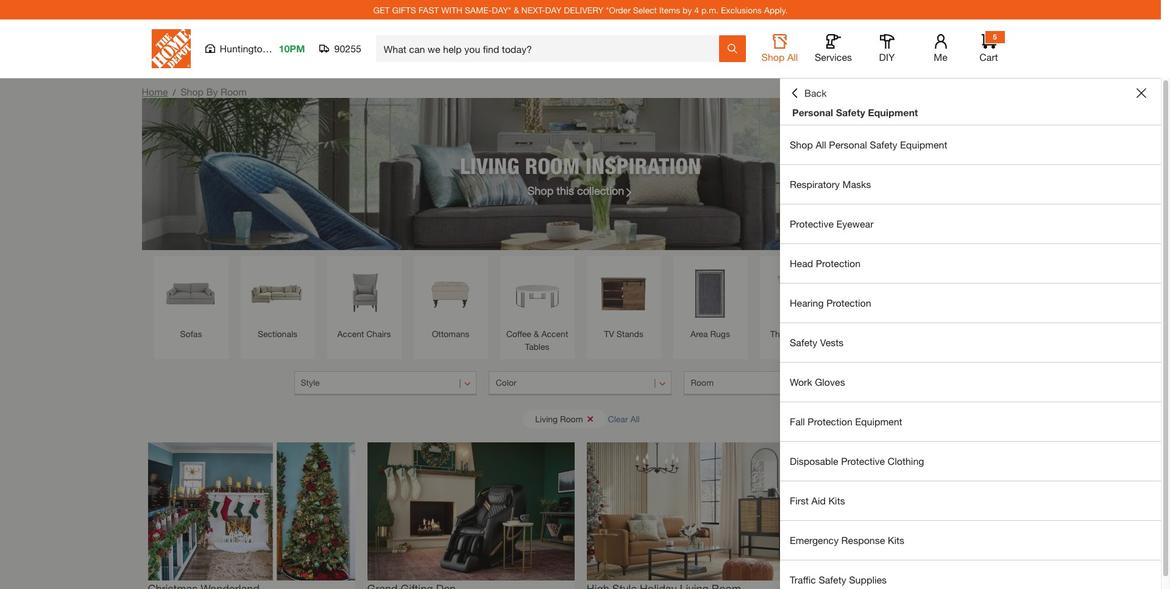Task type: locate. For each thing, give the bounding box(es) containing it.
shop for shop this collection
[[528, 184, 554, 197]]

2 accent from the left
[[541, 329, 568, 339]]

1 accent from the left
[[337, 329, 364, 339]]

protective left clothing on the bottom of page
[[841, 456, 885, 467]]

apply.
[[764, 5, 788, 15]]

shop all personal safety equipment link
[[780, 126, 1161, 165]]

kits right aid
[[828, 495, 845, 507]]

ottomans image
[[420, 263, 482, 325]]

1 horizontal spatial kits
[[888, 535, 904, 547]]

shop inside menu
[[790, 139, 813, 151]]

emergency
[[790, 535, 839, 547]]

& up tables
[[534, 329, 539, 339]]

1 horizontal spatial all
[[787, 51, 798, 63]]

personal down "personal safety equipment"
[[829, 139, 867, 151]]

1 vertical spatial all
[[816, 139, 826, 151]]

disposable protective clothing link
[[780, 442, 1161, 481]]

3 stretchy image image from the left
[[587, 443, 794, 581]]

room down area
[[691, 378, 714, 388]]

room up the this
[[525, 153, 580, 179]]

accent up tables
[[541, 329, 568, 339]]

kits
[[828, 495, 845, 507], [888, 535, 904, 547]]

fall protection equipment link
[[780, 403, 1161, 442]]

home / shop by room
[[142, 86, 247, 98]]

safety left "vests"
[[790, 337, 817, 349]]

1 vertical spatial equipment
[[900, 139, 947, 151]]

5
[[993, 32, 997, 41]]

living room
[[535, 414, 583, 424]]

protective down respiratory
[[790, 218, 834, 230]]

1 vertical spatial personal
[[829, 139, 867, 151]]

shop inside 'button'
[[762, 51, 785, 63]]

area
[[691, 329, 708, 339]]

collection
[[577, 184, 624, 197]]

1 vertical spatial protection
[[826, 297, 871, 309]]

safety right traffic
[[819, 575, 846, 586]]

tv stands
[[604, 329, 643, 339]]

shop all
[[762, 51, 798, 63]]

1 horizontal spatial living
[[535, 414, 558, 424]]

stretchy image image
[[148, 443, 355, 581], [367, 443, 574, 581], [587, 443, 794, 581], [806, 443, 1013, 581]]

diy
[[879, 51, 895, 63]]

shop
[[762, 51, 785, 63], [180, 86, 204, 98], [790, 139, 813, 151], [528, 184, 554, 197]]

eyewear
[[836, 218, 874, 230]]

get gifts fast with same-day* & next-day delivery *order select items by 4 p.m. exclusions apply.
[[373, 5, 788, 15]]

protection inside hearing protection link
[[826, 297, 871, 309]]

me
[[934, 51, 948, 63]]

0 horizontal spatial living
[[460, 153, 519, 179]]

clear all button
[[608, 408, 640, 431]]

response
[[841, 535, 885, 547]]

0 vertical spatial &
[[514, 5, 519, 15]]

2 horizontal spatial all
[[816, 139, 826, 151]]

0 vertical spatial living
[[460, 153, 519, 179]]

kits for emergency response kits
[[888, 535, 904, 547]]

all up back 'button'
[[787, 51, 798, 63]]

personal inside menu
[[829, 139, 867, 151]]

ottomans
[[432, 329, 469, 339]]

0 horizontal spatial accent
[[337, 329, 364, 339]]

accent inside accent chairs link
[[337, 329, 364, 339]]

shop left the this
[[528, 184, 554, 197]]

accent chairs
[[337, 329, 391, 339]]

me button
[[921, 34, 960, 63]]

protection for hearing
[[826, 297, 871, 309]]

living
[[460, 153, 519, 179], [535, 414, 558, 424]]

protection inside head protection link
[[816, 258, 861, 269]]

all inside menu
[[816, 139, 826, 151]]

2 vertical spatial protection
[[808, 416, 852, 428]]

safety down "personal safety equipment"
[[870, 139, 897, 151]]

menu containing shop all personal safety equipment
[[780, 126, 1161, 590]]

protective
[[790, 218, 834, 230], [841, 456, 885, 467]]

living room button
[[523, 410, 606, 429]]

2 vertical spatial equipment
[[855, 416, 902, 428]]

/
[[173, 87, 176, 98]]

shop up respiratory
[[790, 139, 813, 151]]

accent
[[337, 329, 364, 339], [541, 329, 568, 339]]

all for shop all
[[787, 51, 798, 63]]

0 vertical spatial kits
[[828, 495, 845, 507]]

1 vertical spatial kits
[[888, 535, 904, 547]]

all up respiratory
[[816, 139, 826, 151]]

cart
[[980, 51, 998, 63]]

clear all
[[608, 414, 640, 424]]

What can we help you find today? search field
[[384, 36, 718, 62]]

1 vertical spatial &
[[534, 329, 539, 339]]

safety up shop all personal safety equipment on the top right
[[836, 107, 865, 118]]

0 vertical spatial protection
[[816, 258, 861, 269]]

0 vertical spatial equipment
[[868, 107, 918, 118]]

0 horizontal spatial kits
[[828, 495, 845, 507]]

tv stands link
[[593, 263, 655, 341]]

protection right hearing
[[826, 297, 871, 309]]

2 vertical spatial all
[[630, 414, 640, 424]]

personal down the back
[[792, 107, 833, 118]]

all inside button
[[630, 414, 640, 424]]

1 horizontal spatial accent
[[541, 329, 568, 339]]

0 vertical spatial all
[[787, 51, 798, 63]]

tv stands image
[[593, 263, 655, 325]]

protection right head
[[816, 258, 861, 269]]

room
[[221, 86, 247, 98], [525, 153, 580, 179], [691, 378, 714, 388], [560, 414, 583, 424]]

& inside coffee & accent tables
[[534, 329, 539, 339]]

& right day*
[[514, 5, 519, 15]]

0 vertical spatial protective
[[790, 218, 834, 230]]

throw blankets image
[[852, 263, 914, 325]]

area rugs image
[[679, 263, 741, 325]]

shop for shop all
[[762, 51, 785, 63]]

services button
[[814, 34, 853, 63]]

services
[[815, 51, 852, 63]]

coffee & accent tables link
[[506, 263, 568, 353]]

emergency response kits
[[790, 535, 904, 547]]

protection for head
[[816, 258, 861, 269]]

kits right response
[[888, 535, 904, 547]]

accent left chairs
[[337, 329, 364, 339]]

protection right fall
[[808, 416, 852, 428]]

work gloves link
[[780, 363, 1161, 402]]

inspiration
[[586, 153, 701, 179]]

respiratory masks
[[790, 179, 871, 190]]

chairs
[[366, 329, 391, 339]]

equipment for personal safety equipment
[[868, 107, 918, 118]]

sectionals link
[[247, 263, 309, 341]]

accent chairs link
[[333, 263, 395, 341]]

respiratory masks link
[[780, 165, 1161, 204]]

protective eyewear
[[790, 218, 874, 230]]

all inside 'button'
[[787, 51, 798, 63]]

0 horizontal spatial protective
[[790, 218, 834, 230]]

living inside button
[[535, 414, 558, 424]]

area rugs
[[691, 329, 730, 339]]

hearing
[[790, 297, 824, 309]]

this
[[557, 184, 574, 197]]

protection for fall
[[808, 416, 852, 428]]

throw pillows
[[770, 329, 823, 339]]

all right clear
[[630, 414, 640, 424]]

sofas image
[[160, 263, 222, 325]]

1 horizontal spatial protective
[[841, 456, 885, 467]]

protection inside fall protection equipment link
[[808, 416, 852, 428]]

sectionals
[[258, 329, 297, 339]]

items
[[659, 5, 680, 15]]

diy button
[[868, 34, 907, 63]]

next-
[[521, 5, 545, 15]]

cart 5
[[980, 32, 998, 63]]

clear
[[608, 414, 628, 424]]

traffic safety supplies link
[[780, 561, 1161, 590]]

living for living room inspiration
[[460, 153, 519, 179]]

shop down apply.
[[762, 51, 785, 63]]

traffic
[[790, 575, 816, 586]]

room down color button
[[560, 414, 583, 424]]

gloves
[[815, 377, 845, 388]]

0 vertical spatial personal
[[792, 107, 833, 118]]

1 horizontal spatial &
[[534, 329, 539, 339]]

0 horizontal spatial &
[[514, 5, 519, 15]]

room inside button
[[691, 378, 714, 388]]

menu
[[780, 126, 1161, 590]]

all
[[787, 51, 798, 63], [816, 139, 826, 151], [630, 414, 640, 424]]

1 vertical spatial living
[[535, 414, 558, 424]]

0 horizontal spatial all
[[630, 414, 640, 424]]

home link
[[142, 86, 168, 98]]

style button
[[294, 372, 477, 396]]



Task type: describe. For each thing, give the bounding box(es) containing it.
kits for first aid kits
[[828, 495, 845, 507]]

get
[[373, 5, 390, 15]]

tv
[[604, 329, 614, 339]]

2 stretchy image image from the left
[[367, 443, 574, 581]]

90255 button
[[320, 43, 362, 55]]

first
[[790, 495, 809, 507]]

living for living room
[[535, 414, 558, 424]]

color button
[[489, 372, 672, 396]]

1 stretchy image image from the left
[[148, 443, 355, 581]]

living room inspiration
[[460, 153, 701, 179]]

color
[[496, 378, 516, 388]]

sofas link
[[160, 263, 222, 341]]

gifts
[[392, 5, 416, 15]]

delivery
[[564, 5, 604, 15]]

throw pillows image
[[766, 263, 828, 325]]

protective eyewear link
[[780, 205, 1161, 244]]

safety vests
[[790, 337, 844, 349]]

disposable
[[790, 456, 838, 467]]

4
[[694, 5, 699, 15]]

sofas
[[180, 329, 202, 339]]

area rugs link
[[679, 263, 741, 341]]

huntington park
[[220, 43, 291, 54]]

room button
[[684, 372, 867, 396]]

head protection
[[790, 258, 861, 269]]

exclusions
[[721, 5, 762, 15]]

fall protection equipment
[[790, 416, 902, 428]]

day
[[545, 5, 562, 15]]

supplies
[[849, 575, 887, 586]]

home
[[142, 86, 168, 98]]

1 vertical spatial protective
[[841, 456, 885, 467]]

disposable protective clothing
[[790, 456, 924, 467]]

throw
[[770, 329, 794, 339]]

personal safety equipment
[[792, 107, 918, 118]]

head protection link
[[780, 244, 1161, 283]]

shop this collection
[[528, 184, 624, 197]]

shop this collection link
[[528, 183, 633, 199]]

by
[[683, 5, 692, 15]]

all for shop all personal safety equipment
[[816, 139, 826, 151]]

safety inside shop all personal safety equipment link
[[870, 139, 897, 151]]

all for clear all
[[630, 414, 640, 424]]

masks
[[843, 179, 871, 190]]

ottomans link
[[420, 263, 482, 341]]

coffee & accent tables
[[506, 329, 568, 352]]

curtains & drapes image
[[939, 263, 1001, 325]]

coffee & accent tables image
[[506, 263, 568, 325]]

room inside button
[[560, 414, 583, 424]]

throw pillows link
[[766, 263, 828, 341]]

4 stretchy image image from the left
[[806, 443, 1013, 581]]

first aid kits link
[[780, 482, 1161, 521]]

accent chairs image
[[333, 263, 395, 325]]

hearing protection
[[790, 297, 871, 309]]

aid
[[811, 495, 826, 507]]

equipment for fall protection equipment
[[855, 416, 902, 428]]

drawer close image
[[1137, 88, 1146, 98]]

room right by at left
[[221, 86, 247, 98]]

pillows
[[796, 329, 823, 339]]

*order
[[606, 5, 631, 15]]

safety vests link
[[780, 324, 1161, 363]]

shop all personal safety equipment
[[790, 139, 947, 151]]

fall
[[790, 416, 805, 428]]

stands
[[617, 329, 643, 339]]

shop for shop all personal safety equipment
[[790, 139, 813, 151]]

clothing
[[888, 456, 924, 467]]

emergency response kits link
[[780, 522, 1161, 561]]

coffee
[[506, 329, 531, 339]]

style
[[301, 378, 320, 388]]

fast
[[419, 5, 439, 15]]

p.m.
[[701, 5, 719, 15]]

10pm
[[279, 43, 305, 54]]

back
[[804, 87, 827, 99]]

tables
[[525, 342, 549, 352]]

sectionals image
[[247, 263, 309, 325]]

the home depot logo image
[[151, 29, 190, 68]]

safety inside safety vests link
[[790, 337, 817, 349]]

select
[[633, 5, 657, 15]]

first aid kits
[[790, 495, 845, 507]]

huntington
[[220, 43, 268, 54]]

same-
[[465, 5, 492, 15]]

head
[[790, 258, 813, 269]]

accent inside coffee & accent tables
[[541, 329, 568, 339]]

with
[[441, 5, 462, 15]]

day*
[[492, 5, 511, 15]]

shop right /
[[180, 86, 204, 98]]

shop all button
[[760, 34, 799, 63]]

vests
[[820, 337, 844, 349]]

respiratory
[[790, 179, 840, 190]]

work gloves
[[790, 377, 845, 388]]

back button
[[790, 87, 827, 99]]

safety inside traffic safety supplies link
[[819, 575, 846, 586]]

feedback link image
[[1154, 206, 1170, 272]]

traffic safety supplies
[[790, 575, 887, 586]]

park
[[271, 43, 291, 54]]



Task type: vqa. For each thing, say whether or not it's contained in the screenshot.
TRAFFIC SAFETY SUPPLIES
yes



